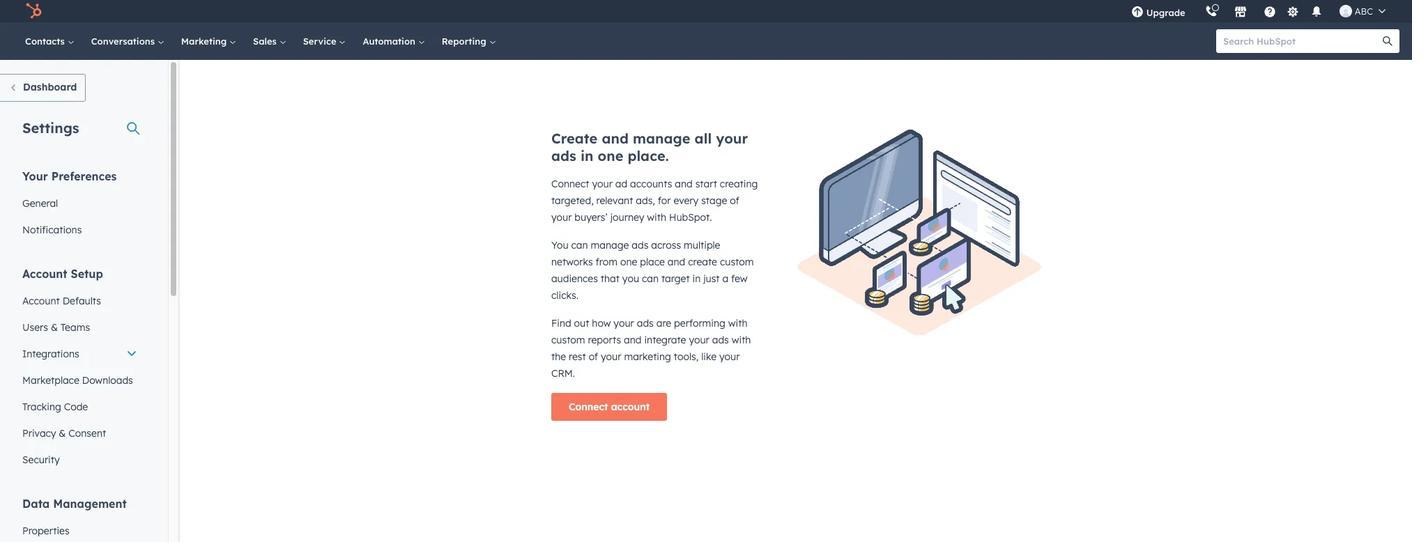 Task type: locate. For each thing, give the bounding box(es) containing it.
hubspot.
[[669, 211, 712, 224]]

manage left all
[[633, 130, 691, 147]]

you
[[552, 239, 569, 252]]

and inside find out how your ads are performing with custom reports and integrate your ads with the rest of your marketing tools, like your crm.
[[624, 334, 642, 347]]

brad klo image
[[1340, 5, 1353, 17]]

your right 'like'
[[720, 351, 740, 363]]

0 vertical spatial with
[[647, 211, 667, 224]]

security
[[22, 454, 60, 467]]

0 vertical spatial &
[[51, 322, 58, 334]]

with down the for
[[647, 211, 667, 224]]

journey
[[611, 211, 645, 224]]

connect inside connect your ad accounts and start creating targeted, relevant ads, for every stage of your buyers' journey with hubspot.
[[552, 178, 590, 190]]

0 vertical spatial connect
[[552, 178, 590, 190]]

reports
[[588, 334, 622, 347]]

one up ad at top
[[598, 147, 624, 165]]

a
[[723, 273, 729, 285]]

networks
[[552, 256, 593, 269]]

your right all
[[716, 130, 748, 147]]

2 account from the top
[[22, 295, 60, 308]]

settings link
[[1285, 4, 1303, 18]]

connect your ad accounts and start creating targeted, relevant ads, for every stage of your buyers' journey with hubspot.
[[552, 178, 758, 224]]

defaults
[[63, 295, 101, 308]]

service link
[[295, 22, 355, 60]]

1 vertical spatial of
[[589, 351, 598, 363]]

privacy & consent
[[22, 428, 106, 440]]

0 horizontal spatial manage
[[591, 239, 629, 252]]

connect account button
[[552, 393, 668, 421]]

one up you
[[621, 256, 638, 269]]

manage for one
[[591, 239, 629, 252]]

account for account setup
[[22, 267, 67, 281]]

manage
[[633, 130, 691, 147], [591, 239, 629, 252]]

properties
[[22, 525, 69, 538]]

ad
[[616, 178, 628, 190]]

0 vertical spatial manage
[[633, 130, 691, 147]]

0 vertical spatial of
[[730, 195, 740, 207]]

properties link
[[14, 518, 146, 543]]

of right rest
[[589, 351, 598, 363]]

in left just
[[693, 273, 701, 285]]

users
[[22, 322, 48, 334]]

account up account defaults
[[22, 267, 67, 281]]

connect left account
[[569, 401, 609, 414]]

ads inside you can manage ads across multiple networks from one place and create custom audiences that you can target in just a few clicks.
[[632, 239, 649, 252]]

notifications button
[[1305, 0, 1329, 22]]

just
[[704, 273, 720, 285]]

1 account from the top
[[22, 267, 67, 281]]

0 horizontal spatial &
[[51, 322, 58, 334]]

help image
[[1264, 6, 1277, 19]]

menu
[[1122, 0, 1396, 22]]

and inside create and manage all your ads in one place.
[[602, 130, 629, 147]]

can down place at the top left of page
[[642, 273, 659, 285]]

manage inside you can manage ads across multiple networks from one place and create custom audiences that you can target in just a few clicks.
[[591, 239, 629, 252]]

custom inside find out how your ads are performing with custom reports and integrate your ads with the rest of your marketing tools, like your crm.
[[552, 334, 586, 347]]

ads
[[552, 147, 577, 165], [632, 239, 649, 252], [637, 317, 654, 330], [713, 334, 729, 347]]

0 vertical spatial can
[[572, 239, 588, 252]]

upgrade image
[[1132, 6, 1144, 19]]

&
[[51, 322, 58, 334], [59, 428, 66, 440]]

create and manage all your ads in one place.
[[552, 130, 748, 165]]

custom up few
[[720, 256, 754, 269]]

menu containing abc
[[1122, 0, 1396, 22]]

0 vertical spatial custom
[[720, 256, 754, 269]]

1 vertical spatial one
[[621, 256, 638, 269]]

1 vertical spatial &
[[59, 428, 66, 440]]

1 vertical spatial account
[[22, 295, 60, 308]]

data management
[[22, 497, 127, 511]]

can
[[572, 239, 588, 252], [642, 273, 659, 285]]

& for users
[[51, 322, 58, 334]]

reporting
[[442, 36, 489, 47]]

of inside find out how your ads are performing with custom reports and integrate your ads with the rest of your marketing tools, like your crm.
[[589, 351, 598, 363]]

few
[[732, 273, 748, 285]]

your
[[22, 169, 48, 183]]

privacy
[[22, 428, 56, 440]]

you
[[623, 273, 640, 285]]

general
[[22, 197, 58, 210]]

marketing
[[181, 36, 229, 47]]

ads up place at the top left of page
[[632, 239, 649, 252]]

conversations link
[[83, 22, 173, 60]]

& right users
[[51, 322, 58, 334]]

users & teams link
[[14, 315, 146, 341]]

one
[[598, 147, 624, 165], [621, 256, 638, 269]]

and right create
[[602, 130, 629, 147]]

0 vertical spatial in
[[581, 147, 594, 165]]

calling icon button
[[1200, 2, 1224, 20]]

like
[[702, 351, 717, 363]]

marketing link
[[173, 22, 245, 60]]

1 vertical spatial custom
[[552, 334, 586, 347]]

from
[[596, 256, 618, 269]]

manage inside create and manage all your ads in one place.
[[633, 130, 691, 147]]

connect inside button
[[569, 401, 609, 414]]

1 horizontal spatial can
[[642, 273, 659, 285]]

place.
[[628, 147, 669, 165]]

consent
[[69, 428, 106, 440]]

1 vertical spatial in
[[693, 273, 701, 285]]

0 vertical spatial account
[[22, 267, 67, 281]]

of
[[730, 195, 740, 207], [589, 351, 598, 363]]

1 horizontal spatial of
[[730, 195, 740, 207]]

in up targeted,
[[581, 147, 594, 165]]

0 horizontal spatial in
[[581, 147, 594, 165]]

connect up targeted,
[[552, 178, 590, 190]]

sales link
[[245, 22, 295, 60]]

0 horizontal spatial of
[[589, 351, 598, 363]]

account
[[22, 267, 67, 281], [22, 295, 60, 308]]

setup
[[71, 267, 103, 281]]

1 horizontal spatial manage
[[633, 130, 691, 147]]

1 horizontal spatial &
[[59, 428, 66, 440]]

your right how
[[614, 317, 634, 330]]

accounts
[[630, 178, 673, 190]]

are
[[657, 317, 672, 330]]

abc button
[[1332, 0, 1395, 22]]

with down few
[[732, 334, 751, 347]]

your preferences element
[[14, 169, 146, 243]]

connect for connect your ad accounts and start creating targeted, relevant ads, for every stage of your buyers' journey with hubspot.
[[552, 178, 590, 190]]

and up target
[[668, 256, 686, 269]]

create
[[688, 256, 718, 269]]

one inside you can manage ads across multiple networks from one place and create custom audiences that you can target in just a few clicks.
[[621, 256, 638, 269]]

0 vertical spatial one
[[598, 147, 624, 165]]

can up networks
[[572, 239, 588, 252]]

marketplace
[[22, 375, 79, 387]]

automation link
[[355, 22, 434, 60]]

your down targeted,
[[552, 211, 572, 224]]

every
[[674, 195, 699, 207]]

1 vertical spatial connect
[[569, 401, 609, 414]]

with right performing
[[729, 317, 748, 330]]

in
[[581, 147, 594, 165], [693, 273, 701, 285]]

manage up from
[[591, 239, 629, 252]]

custom inside you can manage ads across multiple networks from one place and create custom audiences that you can target in just a few clicks.
[[720, 256, 754, 269]]

connect
[[552, 178, 590, 190], [569, 401, 609, 414]]

dashboard
[[23, 81, 77, 93]]

account inside account defaults link
[[22, 295, 60, 308]]

one inside create and manage all your ads in one place.
[[598, 147, 624, 165]]

integrations button
[[14, 341, 146, 368]]

security link
[[14, 447, 146, 474]]

service
[[303, 36, 339, 47]]

1 horizontal spatial custom
[[720, 256, 754, 269]]

of down creating
[[730, 195, 740, 207]]

how
[[592, 317, 611, 330]]

general link
[[14, 190, 146, 217]]

1 horizontal spatial in
[[693, 273, 701, 285]]

ads up targeted,
[[552, 147, 577, 165]]

with
[[647, 211, 667, 224], [729, 317, 748, 330], [732, 334, 751, 347]]

account up users
[[22, 295, 60, 308]]

custom down find
[[552, 334, 586, 347]]

crm.
[[552, 368, 575, 380]]

and up every
[[675, 178, 693, 190]]

integrations
[[22, 348, 79, 361]]

your down performing
[[689, 334, 710, 347]]

search image
[[1384, 36, 1393, 46]]

& right privacy
[[59, 428, 66, 440]]

place
[[640, 256, 665, 269]]

reporting link
[[434, 22, 505, 60]]

1 vertical spatial manage
[[591, 239, 629, 252]]

0 horizontal spatial custom
[[552, 334, 586, 347]]

and up marketing
[[624, 334, 642, 347]]



Task type: vqa. For each thing, say whether or not it's contained in the screenshot.
tools,
yes



Task type: describe. For each thing, give the bounding box(es) containing it.
of inside connect your ad accounts and start creating targeted, relevant ads, for every stage of your buyers' journey with hubspot.
[[730, 195, 740, 207]]

account defaults
[[22, 295, 101, 308]]

start
[[696, 178, 718, 190]]

1 vertical spatial with
[[729, 317, 748, 330]]

marketing
[[624, 351, 672, 363]]

settings
[[22, 119, 79, 137]]

ads left are
[[637, 317, 654, 330]]

marketplace downloads link
[[14, 368, 146, 394]]

integrate
[[645, 334, 687, 347]]

your preferences
[[22, 169, 117, 183]]

connect for connect account
[[569, 401, 609, 414]]

ads,
[[636, 195, 655, 207]]

notifications link
[[14, 217, 146, 243]]

audiences
[[552, 273, 598, 285]]

hubspot link
[[17, 3, 52, 20]]

multiple
[[684, 239, 721, 252]]

notifications
[[22, 224, 82, 236]]

abc
[[1356, 6, 1374, 17]]

ads up 'like'
[[713, 334, 729, 347]]

target
[[662, 273, 690, 285]]

account
[[611, 401, 650, 414]]

buyers'
[[575, 211, 608, 224]]

privacy & consent link
[[14, 421, 146, 447]]

creating
[[720, 178, 758, 190]]

out
[[574, 317, 590, 330]]

tools,
[[674, 351, 699, 363]]

code
[[64, 401, 88, 414]]

find
[[552, 317, 572, 330]]

your inside create and manage all your ads in one place.
[[716, 130, 748, 147]]

upgrade
[[1147, 7, 1186, 18]]

tracking
[[22, 401, 61, 414]]

that
[[601, 273, 620, 285]]

contacts
[[25, 36, 67, 47]]

find out how your ads are performing with custom reports and integrate your ads with the rest of your marketing tools, like your crm.
[[552, 317, 751, 380]]

0 horizontal spatial can
[[572, 239, 588, 252]]

and inside connect your ad accounts and start creating targeted, relevant ads, for every stage of your buyers' journey with hubspot.
[[675, 178, 693, 190]]

with inside connect your ad accounts and start creating targeted, relevant ads, for every stage of your buyers' journey with hubspot.
[[647, 211, 667, 224]]

users & teams
[[22, 322, 90, 334]]

teams
[[61, 322, 90, 334]]

account setup
[[22, 267, 103, 281]]

help button
[[1259, 0, 1282, 22]]

sales
[[253, 36, 279, 47]]

& for privacy
[[59, 428, 66, 440]]

management
[[53, 497, 127, 511]]

you can manage ads across multiple networks from one place and create custom audiences that you can target in just a few clicks.
[[552, 239, 754, 302]]

in inside create and manage all your ads in one place.
[[581, 147, 594, 165]]

relevant
[[597, 195, 634, 207]]

1 vertical spatial can
[[642, 273, 659, 285]]

the
[[552, 351, 566, 363]]

downloads
[[82, 375, 133, 387]]

clicks.
[[552, 289, 579, 302]]

connect account
[[569, 401, 650, 414]]

account defaults link
[[14, 288, 146, 315]]

contacts link
[[17, 22, 83, 60]]

preferences
[[51, 169, 117, 183]]

hubspot image
[[25, 3, 42, 20]]

dashboard link
[[0, 74, 86, 102]]

ads inside create and manage all your ads in one place.
[[552, 147, 577, 165]]

marketplaces image
[[1235, 6, 1247, 19]]

and inside you can manage ads across multiple networks from one place and create custom audiences that you can target in just a few clicks.
[[668, 256, 686, 269]]

rest
[[569, 351, 586, 363]]

account for account defaults
[[22, 295, 60, 308]]

your down reports
[[601, 351, 622, 363]]

your left ad at top
[[592, 178, 613, 190]]

tracking code link
[[14, 394, 146, 421]]

performing
[[674, 317, 726, 330]]

search button
[[1377, 29, 1400, 53]]

data management element
[[14, 497, 146, 543]]

stage
[[702, 195, 728, 207]]

for
[[658, 195, 671, 207]]

Search HubSpot search field
[[1217, 29, 1388, 53]]

manage for place.
[[633, 130, 691, 147]]

tracking code
[[22, 401, 88, 414]]

in inside you can manage ads across multiple networks from one place and create custom audiences that you can target in just a few clicks.
[[693, 273, 701, 285]]

across
[[652, 239, 681, 252]]

all
[[695, 130, 712, 147]]

account setup element
[[14, 266, 146, 474]]

2 vertical spatial with
[[732, 334, 751, 347]]

conversations
[[91, 36, 157, 47]]

create
[[552, 130, 598, 147]]

notifications image
[[1311, 6, 1323, 19]]

marketplaces button
[[1227, 0, 1256, 22]]

calling icon image
[[1206, 6, 1218, 18]]

marketplace downloads
[[22, 375, 133, 387]]

targeted,
[[552, 195, 594, 207]]

settings image
[[1288, 6, 1300, 18]]



